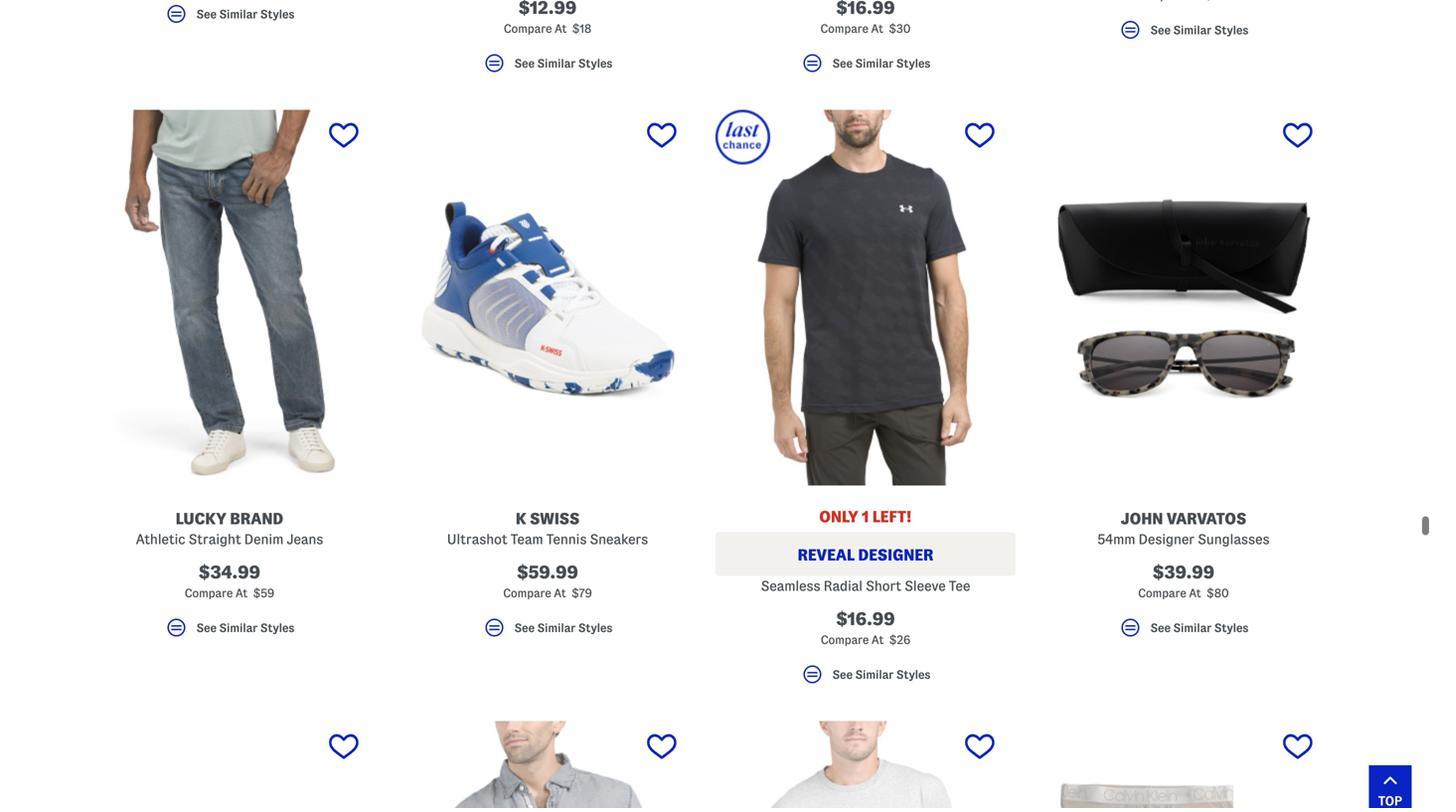 Task type: describe. For each thing, give the bounding box(es) containing it.
$80
[[1207, 587, 1230, 600]]

styles inside john varvatos 54mm designer sunglasses $39.99 compare at              $80 element
[[1215, 622, 1249, 634]]

reveal designer
[[798, 546, 934, 564]]

compare at              $18
[[504, 22, 592, 35]]

see inside reebok $12.99 compare at              $18 "element"
[[515, 57, 535, 69]]

swiss
[[530, 510, 580, 528]]

similar inside john varvatos 54mm designer sunglasses $39.99 compare at              $80 element
[[1174, 622, 1212, 634]]

similar inside thomas sterling $9.99 compare at              $16 element
[[219, 8, 258, 20]]

similar inside '$79.99 compare at              $130' element
[[1174, 24, 1212, 36]]

left!
[[873, 508, 913, 526]]

$39.99
[[1153, 563, 1215, 582]]

reveal
[[798, 546, 855, 564]]

styles inside thomas sterling $9.99 compare at              $16 element
[[260, 8, 295, 20]]

see inside thomas sterling $9.99 compare at              $16 element
[[197, 8, 217, 20]]

sneakers
[[590, 532, 649, 547]]

$26
[[890, 634, 911, 646]]

seamless radial short sleeve tee
[[761, 579, 971, 594]]

compare for $34.99
[[185, 587, 233, 600]]

k swiss ultrashot team tennis sneakers
[[447, 510, 649, 547]]

only
[[820, 508, 859, 526]]

reveal designer seamless radial short sleeve tee $16.99 compare at              $26 element
[[716, 110, 1016, 696]]

sleeve
[[905, 579, 946, 594]]

see similar styles inside the lucky brand athletic straight denim jeans $34.99 compare at              $59 "element"
[[197, 622, 295, 634]]

see inside reveal designer seamless radial short sleeve tee $16.99 compare at              $26 element
[[833, 668, 853, 681]]

brand
[[230, 510, 284, 528]]

$79
[[572, 587, 592, 600]]

varvatos
[[1167, 510, 1247, 528]]

compare for $39.99
[[1139, 587, 1187, 600]]

$34.99 compare at              $59
[[185, 563, 275, 600]]

styles inside the lucky brand athletic straight denim jeans $34.99 compare at              $59 "element"
[[260, 622, 295, 634]]

see inside '$79.99 compare at              $130' element
[[1151, 24, 1171, 36]]

$79.99 compare at              $130 element
[[1034, 0, 1334, 51]]

reebok $12.99 compare at              $18 element
[[398, 0, 698, 84]]

see similar styles inside thomas sterling $9.99 compare at              $16 element
[[197, 8, 295, 20]]

$59.99 compare at              $79
[[503, 563, 592, 600]]

short
[[866, 579, 902, 594]]

see inside k swiss ultrashot team tennis sneakers $59.99 compare at              $79 element
[[515, 622, 535, 634]]

$16.99 compare at              $26
[[821, 610, 911, 646]]

compare for $59.99
[[503, 587, 552, 600]]

similar inside reveal designer seamless radial short sleeve tee $16.99 compare at              $26 element
[[856, 668, 894, 681]]

$30
[[889, 22, 911, 35]]

seamless radial short sleeve tee image
[[716, 110, 1016, 486]]

radial
[[824, 579, 863, 594]]

compare left $18
[[504, 22, 552, 35]]

compare at              $30
[[821, 22, 911, 35]]

styles inside super massive $16.99 compare at              $30 'element'
[[897, 57, 931, 69]]

see similar styles inside super massive $16.99 compare at              $30 'element'
[[833, 57, 931, 69]]

similar inside the lucky brand athletic straight denim jeans $34.99 compare at              $59 "element"
[[219, 622, 258, 634]]

similar inside reebok $12.99 compare at              $18 "element"
[[538, 57, 576, 69]]

$16.99
[[837, 610, 896, 629]]

team
[[511, 532, 544, 547]]

$39.99 compare at              $80
[[1139, 563, 1230, 600]]

$34.99
[[199, 563, 261, 582]]

athletic straight denim jeans image
[[80, 110, 380, 486]]

thomas sterling $9.99 compare at              $16 element
[[80, 0, 380, 35]]



Task type: vqa. For each thing, say whether or not it's contained in the screenshot.
SPODE
no



Task type: locate. For each thing, give the bounding box(es) containing it.
similar
[[219, 8, 258, 20], [1174, 24, 1212, 36], [538, 57, 576, 69], [856, 57, 894, 69], [219, 622, 258, 634], [538, 622, 576, 634], [1174, 622, 1212, 634], [856, 668, 894, 681]]

only 1 left!
[[820, 508, 913, 526]]

see similar styles inside reebok $12.99 compare at              $18 "element"
[[515, 57, 613, 69]]

similar inside k swiss ultrashot team tennis sneakers $59.99 compare at              $79 element
[[538, 622, 576, 634]]

styles inside reebok $12.99 compare at              $18 "element"
[[579, 57, 613, 69]]

compare for $16.99
[[821, 634, 869, 646]]

1 horizontal spatial designer
[[1139, 532, 1195, 547]]

compare down $34.99
[[185, 587, 233, 600]]

compare inside "$16.99 compare at              $26"
[[821, 634, 869, 646]]

see inside super massive $16.99 compare at              $30 'element'
[[833, 57, 853, 69]]

$18
[[572, 22, 592, 35]]

seamless
[[761, 579, 821, 594]]

lucky
[[176, 510, 227, 528]]

see similar styles inside k swiss ultrashot team tennis sneakers $59.99 compare at              $79 element
[[515, 622, 613, 634]]

designer
[[1139, 532, 1195, 547], [859, 546, 934, 564]]

john
[[1121, 510, 1164, 528]]

compare down $16.99
[[821, 634, 869, 646]]

ultrashot
[[447, 532, 508, 547]]

compare
[[504, 22, 552, 35], [821, 22, 869, 35], [185, 587, 233, 600], [503, 587, 552, 600], [1139, 587, 1187, 600], [821, 634, 869, 646]]

see similar styles inside john varvatos 54mm designer sunglasses $39.99 compare at              $80 element
[[1151, 622, 1249, 634]]

jeans
[[287, 532, 323, 547]]

see
[[197, 8, 217, 20], [1151, 24, 1171, 36], [515, 57, 535, 69], [833, 57, 853, 69], [197, 622, 217, 634], [515, 622, 535, 634], [1151, 622, 1171, 634], [833, 668, 853, 681]]

compare left $30
[[821, 22, 869, 35]]

compare inside '$39.99 compare at              $80'
[[1139, 587, 1187, 600]]

$59.99
[[517, 563, 579, 582]]

compare inside 'element'
[[821, 22, 869, 35]]

see similar styles inside '$79.99 compare at              $130' element
[[1151, 24, 1249, 36]]

designer inside john varvatos 54mm designer sunglasses
[[1139, 532, 1195, 547]]

compare inside $59.99 compare at              $79
[[503, 587, 552, 600]]

styles inside k swiss ultrashot team tennis sneakers $59.99 compare at              $79 element
[[579, 622, 613, 634]]

styles inside '$79.99 compare at              $130' element
[[1215, 24, 1249, 36]]

ultrashot team tennis sneakers image
[[398, 110, 698, 486]]

compare inside $34.99 compare at              $59
[[185, 587, 233, 600]]

super massive $16.99 compare at              $30 element
[[716, 0, 1016, 84]]

designer up short
[[859, 546, 934, 564]]

similar inside super massive $16.99 compare at              $30 'element'
[[856, 57, 894, 69]]

k
[[516, 510, 527, 528]]

54mm
[[1098, 532, 1136, 547]]

see inside john varvatos 54mm designer sunglasses $39.99 compare at              $80 element
[[1151, 622, 1171, 634]]

compare down $39.99 in the bottom right of the page
[[1139, 587, 1187, 600]]

compare down $59.99
[[503, 587, 552, 600]]

see similar styles
[[197, 8, 295, 20], [1151, 24, 1249, 36], [515, 57, 613, 69], [833, 57, 931, 69], [197, 622, 295, 634], [515, 622, 613, 634], [1151, 622, 1249, 634], [833, 668, 931, 681]]

see similar styles inside reveal designer seamless radial short sleeve tee $16.99 compare at              $26 element
[[833, 668, 931, 681]]

tee
[[949, 579, 971, 594]]

lucky brand athletic straight denim jeans $34.99 compare at              $59 element
[[80, 110, 380, 649]]

designer down john
[[1139, 532, 1195, 547]]

54mm designer sunglasses image
[[1034, 110, 1334, 486]]

$59
[[253, 587, 275, 600]]

see similar styles button
[[80, 2, 380, 35], [1034, 18, 1334, 51], [398, 51, 698, 84], [716, 51, 1016, 84], [80, 616, 380, 649], [398, 616, 698, 649], [1034, 616, 1334, 649], [716, 663, 1016, 696]]

lucky brand athletic straight denim jeans
[[136, 510, 323, 547]]

0 horizontal spatial designer
[[859, 546, 934, 564]]

styles inside reveal designer seamless radial short sleeve tee $16.99 compare at              $26 element
[[897, 668, 931, 681]]

tennis
[[547, 532, 587, 547]]

compare at              $18 link
[[398, 0, 698, 39]]

sunglasses
[[1198, 532, 1270, 547]]

compare at              $30 link
[[716, 0, 1016, 39]]

denim
[[244, 532, 284, 547]]

athletic
[[136, 532, 185, 547]]

see inside the lucky brand athletic straight denim jeans $34.99 compare at              $59 "element"
[[197, 622, 217, 634]]

straight
[[189, 532, 241, 547]]

john varvatos 54mm designer sunglasses $39.99 compare at              $80 element
[[1034, 110, 1334, 649]]

k swiss ultrashot team tennis sneakers $59.99 compare at              $79 element
[[398, 110, 698, 649]]

styles
[[260, 8, 295, 20], [1215, 24, 1249, 36], [579, 57, 613, 69], [897, 57, 931, 69], [260, 622, 295, 634], [579, 622, 613, 634], [1215, 622, 1249, 634], [897, 668, 931, 681]]

1
[[862, 508, 869, 526]]

john varvatos 54mm designer sunglasses
[[1098, 510, 1270, 547]]



